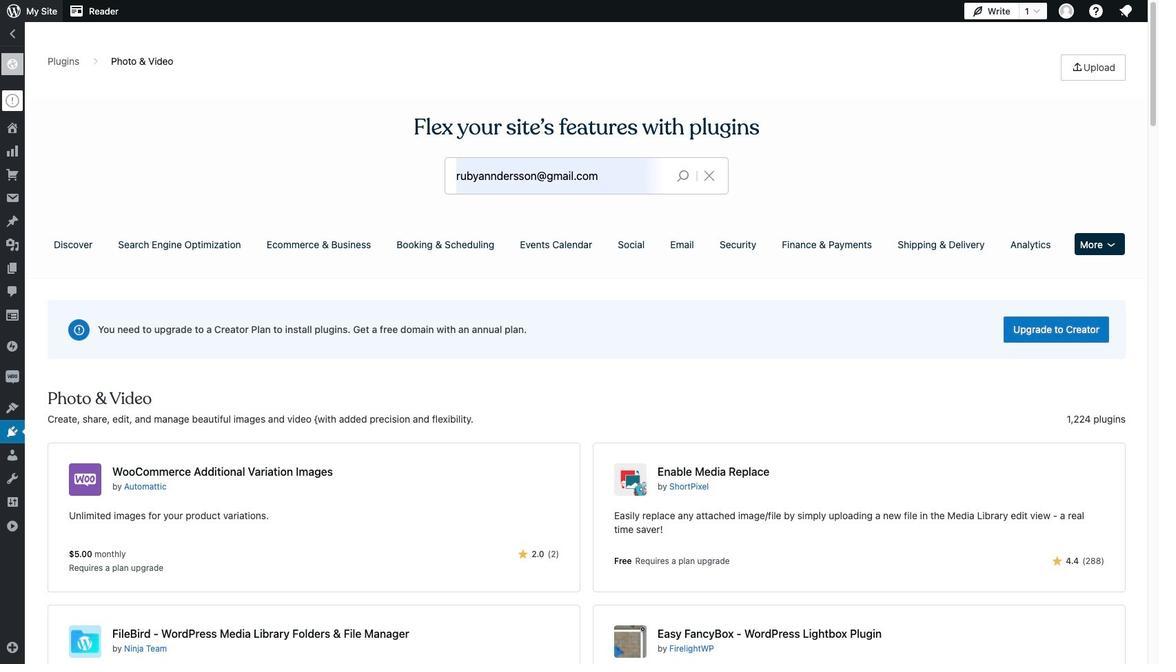 Task type: locate. For each thing, give the bounding box(es) containing it.
1 vertical spatial img image
[[6, 370, 19, 384]]

0 vertical spatial img image
[[6, 339, 19, 353]]

plugin icon image
[[69, 464, 101, 496], [615, 464, 647, 496], [69, 626, 101, 658], [615, 626, 647, 658]]

img image
[[6, 339, 19, 353], [6, 370, 19, 384]]

main content
[[43, 54, 1131, 664]]

close search image
[[693, 168, 727, 184]]

None search field
[[446, 158, 728, 194]]

Search search field
[[457, 158, 666, 194]]

help image
[[1088, 3, 1105, 19]]



Task type: describe. For each thing, give the bounding box(es) containing it.
manage your notifications image
[[1118, 3, 1135, 19]]

my profile image
[[1060, 3, 1075, 19]]

open search image
[[666, 166, 701, 186]]

2 img image from the top
[[6, 370, 19, 384]]

1 img image from the top
[[6, 339, 19, 353]]



Task type: vqa. For each thing, say whether or not it's contained in the screenshot.
2nd img
yes



